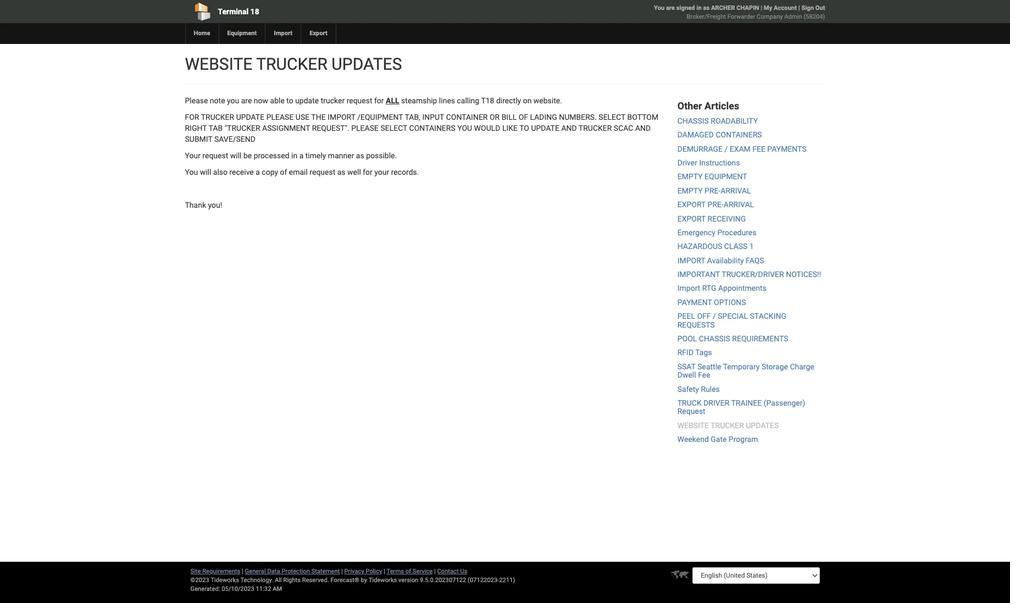 Task type: locate. For each thing, give the bounding box(es) containing it.
import up website trucker updates
[[274, 30, 293, 37]]

1 vertical spatial as
[[356, 151, 364, 160]]

1 horizontal spatial containers
[[716, 130, 762, 139]]

use
[[296, 113, 310, 122]]

1 vertical spatial export
[[678, 214, 706, 223]]

0 vertical spatial import
[[328, 113, 356, 122]]

and down "numbers."
[[562, 124, 577, 133]]

1 export from the top
[[678, 200, 706, 209]]

select up scac
[[599, 113, 626, 122]]

in inside you are signed in as archer chapin | my account | sign out broker/freight forwarder company admin (58204)
[[697, 4, 702, 12]]

import up request".
[[328, 113, 356, 122]]

and down bottom
[[636, 124, 651, 133]]

you will also receive a copy of email request as well for your records.
[[185, 168, 419, 177]]

scac
[[614, 124, 634, 133]]

1 horizontal spatial select
[[599, 113, 626, 122]]

/
[[725, 144, 728, 153], [713, 312, 716, 321]]

tab,
[[405, 113, 421, 122]]

1 horizontal spatial and
[[636, 124, 651, 133]]

1 horizontal spatial website
[[678, 421, 709, 430]]

0 vertical spatial a
[[299, 151, 304, 160]]

1 horizontal spatial in
[[697, 4, 702, 12]]

0 horizontal spatial for
[[363, 168, 373, 177]]

1 vertical spatial import
[[678, 284, 701, 293]]

2 and from the left
[[636, 124, 651, 133]]

1 horizontal spatial import
[[678, 256, 706, 265]]

2 vertical spatial request
[[310, 168, 336, 177]]

you
[[458, 124, 472, 133]]

demurrage
[[678, 144, 723, 153]]

program
[[729, 435, 759, 444]]

0 horizontal spatial of
[[280, 168, 287, 177]]

to
[[287, 96, 293, 105]]

of
[[280, 168, 287, 177], [406, 568, 411, 575]]

1 horizontal spatial updates
[[746, 421, 779, 430]]

forecast®
[[331, 577, 360, 584]]

all
[[386, 96, 400, 105]]

like
[[503, 124, 518, 133]]

pre-
[[705, 186, 721, 195], [708, 200, 724, 209]]

thank
[[185, 201, 206, 210]]

of up version
[[406, 568, 411, 575]]

instructions
[[700, 158, 740, 167]]

for left all
[[374, 96, 384, 105]]

0 vertical spatial in
[[697, 4, 702, 12]]

signed
[[677, 4, 695, 12]]

hazardous class 1 link
[[678, 242, 754, 251]]

in up "email"
[[291, 151, 298, 160]]

arrival down equipment
[[721, 186, 751, 195]]

0 horizontal spatial website
[[185, 54, 253, 74]]

1 horizontal spatial will
[[230, 151, 242, 160]]

for
[[374, 96, 384, 105], [363, 168, 373, 177]]

admin
[[785, 13, 803, 20]]

class
[[725, 242, 748, 251]]

trucker up gate
[[711, 421, 744, 430]]

1 vertical spatial import
[[678, 256, 706, 265]]

payments
[[768, 144, 807, 153]]

as up well
[[356, 151, 364, 160]]

options
[[714, 298, 747, 307]]

1 vertical spatial /
[[713, 312, 716, 321]]

site requirements | general data protection statement | privacy policy | terms of service | contact us ©2023 tideworks technology. all rights reserved. forecast® by tideworks version 9.5.0.202307122 (07122023-2211) generated: 05/10/2023 11:32 am
[[191, 568, 515, 593]]

of right copy
[[280, 168, 287, 177]]

weekend
[[678, 435, 709, 444]]

| left my
[[761, 4, 763, 12]]

0 horizontal spatial select
[[381, 124, 408, 133]]

1 horizontal spatial as
[[356, 151, 364, 160]]

0 vertical spatial /
[[725, 144, 728, 153]]

1 horizontal spatial for
[[374, 96, 384, 105]]

0 horizontal spatial /
[[713, 312, 716, 321]]

11:32
[[256, 586, 271, 593]]

driver
[[704, 399, 730, 407]]

(07122023-
[[468, 577, 499, 584]]

pre- down empty equipment link
[[705, 186, 721, 195]]

you for you are signed in as archer chapin | my account | sign out broker/freight forwarder company admin (58204)
[[654, 4, 665, 12]]

1 vertical spatial chassis
[[699, 334, 731, 343]]

0 vertical spatial empty
[[678, 172, 703, 181]]

0 horizontal spatial in
[[291, 151, 298, 160]]

2 vertical spatial as
[[337, 168, 346, 177]]

update down lading
[[531, 124, 560, 133]]

0 vertical spatial update
[[236, 113, 265, 122]]

request".
[[312, 124, 350, 133]]

1 vertical spatial of
[[406, 568, 411, 575]]

export up emergency
[[678, 214, 706, 223]]

you for you will also receive a copy of email request as well for your records.
[[185, 168, 198, 177]]

t18
[[481, 96, 495, 105]]

0 horizontal spatial request
[[203, 151, 228, 160]]

request down timely
[[310, 168, 336, 177]]

1 vertical spatial website
[[678, 421, 709, 430]]

1 vertical spatial in
[[291, 151, 298, 160]]

request up /equipment
[[347, 96, 373, 105]]

archer
[[712, 4, 735, 12]]

please
[[266, 113, 294, 122], [351, 124, 379, 133]]

processed
[[254, 151, 290, 160]]

steamship
[[401, 96, 437, 105]]

0 horizontal spatial update
[[236, 113, 265, 122]]

trainee
[[732, 399, 762, 407]]

rfid tags link
[[678, 348, 712, 357]]

trucker
[[321, 96, 345, 105]]

be
[[244, 151, 252, 160]]

policy
[[366, 568, 382, 575]]

site
[[191, 568, 201, 575]]

2 export from the top
[[678, 214, 706, 223]]

0 vertical spatial export
[[678, 200, 706, 209]]

0 vertical spatial as
[[704, 4, 710, 12]]

1 horizontal spatial please
[[351, 124, 379, 133]]

0 vertical spatial select
[[599, 113, 626, 122]]

charge
[[790, 362, 815, 371]]

containers up exam
[[716, 130, 762, 139]]

please note you are now able to update trucker request for all steamship lines calling t18 directly on website.
[[185, 96, 562, 105]]

numbers.
[[559, 113, 597, 122]]

empty down driver
[[678, 172, 703, 181]]

0 horizontal spatial please
[[266, 113, 294, 122]]

service
[[413, 568, 433, 575]]

chassis
[[678, 116, 709, 125], [699, 334, 731, 343]]

timely
[[306, 151, 326, 160]]

as left well
[[337, 168, 346, 177]]

please down /equipment
[[351, 124, 379, 133]]

/ left exam
[[725, 144, 728, 153]]

0 horizontal spatial a
[[256, 168, 260, 177]]

updates up please note you are now able to update trucker request for all steamship lines calling t18 directly on website.
[[332, 54, 402, 74]]

directly
[[497, 96, 521, 105]]

as up broker/freight
[[704, 4, 710, 12]]

trucker
[[256, 54, 328, 74], [201, 113, 234, 122], [579, 124, 612, 133], [711, 421, 744, 430]]

0 vertical spatial updates
[[332, 54, 402, 74]]

containers inside other articles chassis roadability damaged containers demurrage / exam fee payments driver instructions empty equipment empty pre-arrival export pre-arrival export receiving emergency procedures hazardous class 1 import availability faqs important trucker/driver notices!! import rtg appointments payment options peel off / special stacking requests pool chassis requirements rfid tags ssat seattle temporary storage charge dwell fee safety rules truck driver trainee (passenger) request website trucker updates weekend gate program
[[716, 130, 762, 139]]

bill
[[502, 113, 517, 122]]

my account link
[[764, 4, 797, 12]]

chassis up tags
[[699, 334, 731, 343]]

pre- down 'empty pre-arrival' link
[[708, 200, 724, 209]]

update
[[236, 113, 265, 122], [531, 124, 560, 133]]

arrival up receiving
[[724, 200, 754, 209]]

storage
[[762, 362, 789, 371]]

for right well
[[363, 168, 373, 177]]

hazardous
[[678, 242, 723, 251]]

a left copy
[[256, 168, 260, 177]]

2 horizontal spatial request
[[347, 96, 373, 105]]

(passenger)
[[764, 399, 806, 407]]

import up payment
[[678, 284, 701, 293]]

sign out link
[[802, 4, 826, 12]]

1 vertical spatial updates
[[746, 421, 779, 430]]

1 vertical spatial you
[[185, 168, 198, 177]]

website up weekend
[[678, 421, 709, 430]]

possible.
[[366, 151, 397, 160]]

tab
[[209, 124, 223, 133]]

terminal
[[218, 7, 249, 16]]

update up '"trucker'
[[236, 113, 265, 122]]

1 vertical spatial empty
[[678, 186, 703, 195]]

0 horizontal spatial containers
[[409, 124, 456, 133]]

of inside site requirements | general data protection statement | privacy policy | terms of service | contact us ©2023 tideworks technology. all rights reserved. forecast® by tideworks version 9.5.0.202307122 (07122023-2211) generated: 05/10/2023 11:32 am
[[406, 568, 411, 575]]

request
[[678, 407, 706, 416]]

trucker up tab
[[201, 113, 234, 122]]

1 vertical spatial request
[[203, 151, 228, 160]]

0 horizontal spatial you
[[185, 168, 198, 177]]

1 horizontal spatial you
[[654, 4, 665, 12]]

updates up program
[[746, 421, 779, 430]]

will left also
[[200, 168, 211, 177]]

2 horizontal spatial as
[[704, 4, 710, 12]]

equipment link
[[219, 23, 265, 44]]

are inside you are signed in as archer chapin | my account | sign out broker/freight forwarder company admin (58204)
[[666, 4, 675, 12]]

import link
[[265, 23, 301, 44]]

request up also
[[203, 151, 228, 160]]

terminal 18 link
[[185, 0, 442, 23]]

0 horizontal spatial and
[[562, 124, 577, 133]]

as for well
[[337, 168, 346, 177]]

or
[[490, 113, 500, 122]]

0 vertical spatial request
[[347, 96, 373, 105]]

general data protection statement link
[[245, 568, 340, 575]]

website down home link
[[185, 54, 253, 74]]

1 horizontal spatial of
[[406, 568, 411, 575]]

0 horizontal spatial import
[[328, 113, 356, 122]]

1 horizontal spatial a
[[299, 151, 304, 160]]

all
[[275, 577, 282, 584]]

you inside you are signed in as archer chapin | my account | sign out broker/freight forwarder company admin (58204)
[[654, 4, 665, 12]]

2211)
[[499, 577, 515, 584]]

in up broker/freight
[[697, 4, 702, 12]]

rtg
[[703, 284, 717, 293]]

import up important
[[678, 256, 706, 265]]

1 and from the left
[[562, 124, 577, 133]]

fee
[[698, 371, 711, 380]]

your
[[185, 151, 201, 160]]

will left be
[[230, 151, 242, 160]]

are right you
[[241, 96, 252, 105]]

1 horizontal spatial are
[[666, 4, 675, 12]]

1 horizontal spatial import
[[678, 284, 701, 293]]

0 vertical spatial import
[[274, 30, 293, 37]]

0 horizontal spatial updates
[[332, 54, 402, 74]]

1 vertical spatial are
[[241, 96, 252, 105]]

containers down input
[[409, 124, 456, 133]]

are left 'signed'
[[666, 4, 675, 12]]

0 vertical spatial will
[[230, 151, 242, 160]]

0 horizontal spatial as
[[337, 168, 346, 177]]

empty down empty equipment link
[[678, 186, 703, 195]]

0 vertical spatial you
[[654, 4, 665, 12]]

export
[[678, 200, 706, 209], [678, 214, 706, 223]]

chassis up damaged
[[678, 116, 709, 125]]

1 horizontal spatial update
[[531, 124, 560, 133]]

requirements
[[733, 334, 789, 343]]

import
[[328, 113, 356, 122], [678, 256, 706, 265]]

export up "export receiving" link
[[678, 200, 706, 209]]

notices!!
[[786, 270, 822, 279]]

0 vertical spatial website
[[185, 54, 253, 74]]

you down the 'your'
[[185, 168, 198, 177]]

trucker down "import" link
[[256, 54, 328, 74]]

1 horizontal spatial /
[[725, 144, 728, 153]]

0 horizontal spatial will
[[200, 168, 211, 177]]

0 vertical spatial are
[[666, 4, 675, 12]]

a left timely
[[299, 151, 304, 160]]

select down /equipment
[[381, 124, 408, 133]]

empty
[[678, 172, 703, 181], [678, 186, 703, 195]]

you left 'signed'
[[654, 4, 665, 12]]

/ right the off
[[713, 312, 716, 321]]

faqs
[[746, 256, 765, 265]]

please up assignment
[[266, 113, 294, 122]]

0 horizontal spatial import
[[274, 30, 293, 37]]

©2023 tideworks
[[191, 577, 239, 584]]

payment options link
[[678, 298, 747, 307]]



Task type: vqa. For each thing, say whether or not it's contained in the screenshot.
"Inquiry"
no



Task type: describe. For each thing, give the bounding box(es) containing it.
important trucker/driver notices!! link
[[678, 270, 822, 279]]

submit
[[185, 135, 213, 144]]

as for possible.
[[356, 151, 364, 160]]

18
[[251, 7, 259, 16]]

calling
[[457, 96, 480, 105]]

damaged
[[678, 130, 714, 139]]

out
[[816, 4, 826, 12]]

other articles chassis roadability damaged containers demurrage / exam fee payments driver instructions empty equipment empty pre-arrival export pre-arrival export receiving emergency procedures hazardous class 1 import availability faqs important trucker/driver notices!! import rtg appointments payment options peel off / special stacking requests pool chassis requirements rfid tags ssat seattle temporary storage charge dwell fee safety rules truck driver trainee (passenger) request website trucker updates weekend gate program
[[678, 100, 822, 444]]

important
[[678, 270, 720, 279]]

import inside for trucker update please use the import /equipment tab, input container or bill of lading numbers. select bottom right tab "trucker assignment request". please select containers you would like to update and trucker scac and submit save/send
[[328, 113, 356, 122]]

containers inside for trucker update please use the import /equipment tab, input container or bill of lading numbers. select bottom right tab "trucker assignment request". please select containers you would like to update and trucker scac and submit save/send
[[409, 124, 456, 133]]

export pre-arrival link
[[678, 200, 754, 209]]

trucker inside other articles chassis roadability damaged containers demurrage / exam fee payments driver instructions empty equipment empty pre-arrival export pre-arrival export receiving emergency procedures hazardous class 1 import availability faqs important trucker/driver notices!! import rtg appointments payment options peel off / special stacking requests pool chassis requirements rfid tags ssat seattle temporary storage charge dwell fee safety rules truck driver trainee (passenger) request website trucker updates weekend gate program
[[711, 421, 744, 430]]

1 horizontal spatial request
[[310, 168, 336, 177]]

equipment
[[227, 30, 257, 37]]

data
[[267, 568, 280, 575]]

trucker down "numbers."
[[579, 124, 612, 133]]

1 vertical spatial please
[[351, 124, 379, 133]]

pool chassis requirements link
[[678, 334, 789, 343]]

receive
[[230, 168, 254, 177]]

to
[[520, 124, 530, 133]]

roadability
[[711, 116, 758, 125]]

please
[[185, 96, 208, 105]]

import availability faqs link
[[678, 256, 765, 265]]

emergency procedures link
[[678, 228, 757, 237]]

demurrage / exam fee payments link
[[678, 144, 807, 153]]

empty equipment link
[[678, 172, 748, 181]]

privacy policy link
[[345, 568, 382, 575]]

0 horizontal spatial are
[[241, 96, 252, 105]]

terms of service link
[[387, 568, 433, 575]]

appointments
[[719, 284, 767, 293]]

1 vertical spatial a
[[256, 168, 260, 177]]

well
[[348, 168, 361, 177]]

your request will be processed in a timely manner as possible.
[[185, 151, 397, 160]]

email
[[289, 168, 308, 177]]

0 vertical spatial for
[[374, 96, 384, 105]]

| left general
[[242, 568, 244, 575]]

"trucker
[[225, 124, 260, 133]]

1 vertical spatial for
[[363, 168, 373, 177]]

| up 9.5.0.202307122
[[434, 568, 436, 575]]

rights
[[283, 577, 301, 584]]

stacking
[[750, 312, 787, 321]]

save/send
[[214, 135, 256, 144]]

import rtg appointments link
[[678, 284, 767, 293]]

lading
[[530, 113, 558, 122]]

special
[[718, 312, 748, 321]]

website inside other articles chassis roadability damaged containers demurrage / exam fee payments driver instructions empty equipment empty pre-arrival export pre-arrival export receiving emergency procedures hazardous class 1 import availability faqs important trucker/driver notices!! import rtg appointments payment options peel off / special stacking requests pool chassis requirements rfid tags ssat seattle temporary storage charge dwell fee safety rules truck driver trainee (passenger) request website trucker updates weekend gate program
[[678, 421, 709, 430]]

truck driver trainee (passenger) request link
[[678, 399, 806, 416]]

chapin
[[737, 4, 760, 12]]

0 vertical spatial of
[[280, 168, 287, 177]]

damaged containers link
[[678, 130, 762, 139]]

broker/freight
[[687, 13, 726, 20]]

the
[[311, 113, 326, 122]]

1 vertical spatial pre-
[[708, 200, 724, 209]]

your
[[375, 168, 389, 177]]

update
[[295, 96, 319, 105]]

copy
[[262, 168, 278, 177]]

home
[[194, 30, 210, 37]]

1 vertical spatial will
[[200, 168, 211, 177]]

on
[[523, 96, 532, 105]]

gate
[[711, 435, 727, 444]]

emergency
[[678, 228, 716, 237]]

empty pre-arrival link
[[678, 186, 751, 195]]

tideworks
[[369, 577, 397, 584]]

website trucker updates
[[185, 54, 402, 74]]

| up forecast®
[[341, 568, 343, 575]]

1 vertical spatial arrival
[[724, 200, 754, 209]]

rules
[[701, 385, 720, 394]]

right
[[185, 124, 207, 133]]

bottom
[[628, 113, 659, 122]]

| up the tideworks
[[384, 568, 385, 575]]

0 vertical spatial chassis
[[678, 116, 709, 125]]

driver instructions link
[[678, 158, 740, 167]]

export link
[[301, 23, 336, 44]]

protection
[[282, 568, 310, 575]]

0 vertical spatial pre-
[[705, 186, 721, 195]]

chassis roadability link
[[678, 116, 758, 125]]

contact us link
[[437, 568, 468, 575]]

import inside other articles chassis roadability damaged containers demurrage / exam fee payments driver instructions empty equipment empty pre-arrival export pre-arrival export receiving emergency procedures hazardous class 1 import availability faqs important trucker/driver notices!! import rtg appointments payment options peel off / special stacking requests pool chassis requirements rfid tags ssat seattle temporary storage charge dwell fee safety rules truck driver trainee (passenger) request website trucker updates weekend gate program
[[678, 256, 706, 265]]

lines
[[439, 96, 455, 105]]

import inside other articles chassis roadability damaged containers demurrage / exam fee payments driver instructions empty equipment empty pre-arrival export pre-arrival export receiving emergency procedures hazardous class 1 import availability faqs important trucker/driver notices!! import rtg appointments payment options peel off / special stacking requests pool chassis requirements rfid tags ssat seattle temporary storage charge dwell fee safety rules truck driver trainee (passenger) request website trucker updates weekend gate program
[[678, 284, 701, 293]]

forwarder
[[728, 13, 756, 20]]

able
[[270, 96, 285, 105]]

| left "sign"
[[799, 4, 800, 12]]

0 vertical spatial arrival
[[721, 186, 751, 195]]

payment
[[678, 298, 712, 307]]

assignment
[[262, 124, 310, 133]]

as inside you are signed in as archer chapin | my account | sign out broker/freight forwarder company admin (58204)
[[704, 4, 710, 12]]

ssat seattle temporary storage charge dwell fee link
[[678, 362, 815, 380]]

1 empty from the top
[[678, 172, 703, 181]]

updates inside other articles chassis roadability damaged containers demurrage / exam fee payments driver instructions empty equipment empty pre-arrival export pre-arrival export receiving emergency procedures hazardous class 1 import availability faqs important trucker/driver notices!! import rtg appointments payment options peel off / special stacking requests pool chassis requirements rfid tags ssat seattle temporary storage charge dwell fee safety rules truck driver trainee (passenger) request website trucker updates weekend gate program
[[746, 421, 779, 430]]

requests
[[678, 320, 715, 329]]

manner
[[328, 151, 354, 160]]

2 empty from the top
[[678, 186, 703, 195]]

availability
[[708, 256, 744, 265]]

05/10/2023
[[222, 586, 254, 593]]

generated:
[[191, 586, 220, 593]]

1 vertical spatial update
[[531, 124, 560, 133]]

equipment
[[705, 172, 748, 181]]

1 vertical spatial select
[[381, 124, 408, 133]]

requirements
[[202, 568, 240, 575]]

export
[[310, 30, 328, 37]]

0 vertical spatial please
[[266, 113, 294, 122]]

am
[[273, 586, 282, 593]]

you!
[[208, 201, 222, 210]]

exam
[[730, 144, 751, 153]]

truck
[[678, 399, 702, 407]]

reserved.
[[302, 577, 329, 584]]



